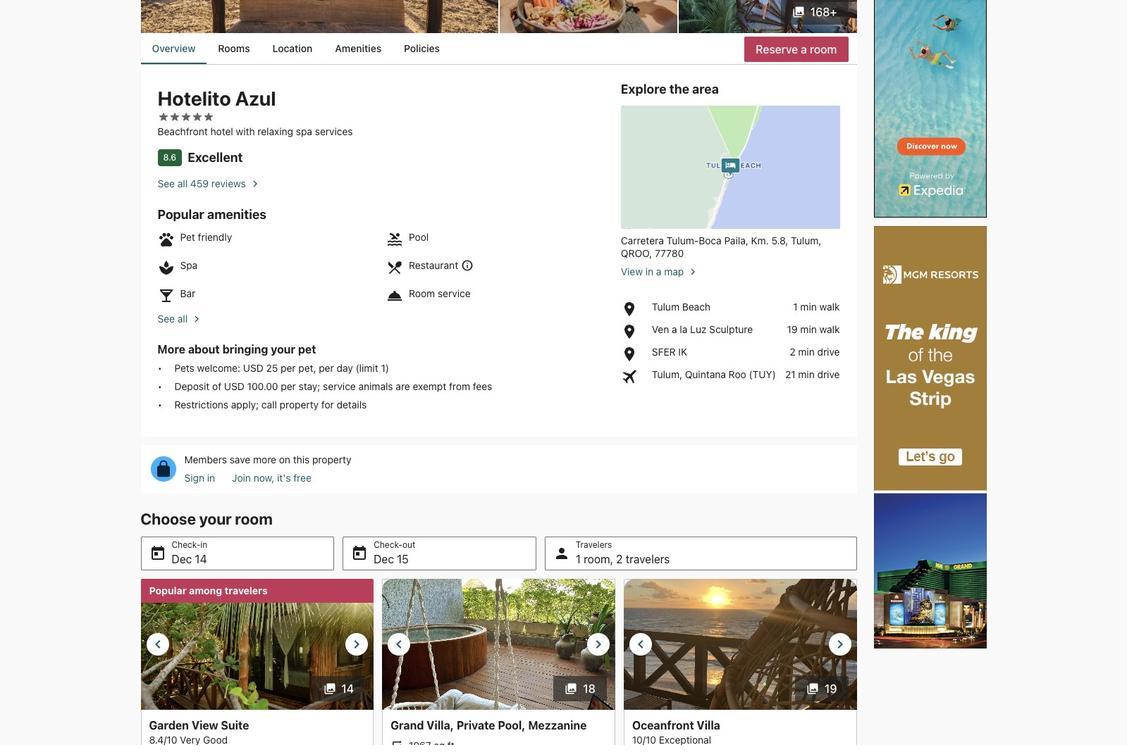 Task type: locate. For each thing, give the bounding box(es) containing it.
1 horizontal spatial xsmall image
[[191, 111, 203, 123]]

1 vertical spatial popular
[[149, 585, 187, 597]]

2 vertical spatial popular location image
[[621, 346, 646, 363]]

usd right of
[[224, 381, 245, 393]]

room inside "button"
[[810, 43, 837, 55]]

xsmall image
[[169, 111, 180, 123], [180, 111, 191, 123], [203, 111, 214, 123]]

1 show next image image from the left
[[348, 636, 365, 653]]

restaurant button
[[409, 259, 474, 272]]

0 horizontal spatial dec
[[172, 553, 192, 566]]

0 vertical spatial room
[[810, 43, 837, 55]]

map
[[664, 266, 684, 278]]

2 walk from the top
[[820, 323, 840, 335]]

0 vertical spatial 19
[[787, 323, 798, 335]]

1 vertical spatial 2
[[616, 553, 623, 566]]

18 button
[[554, 677, 607, 702]]

show next image image up 18
[[590, 637, 607, 653]]

pool
[[409, 231, 429, 243]]

quintana
[[685, 369, 726, 381]]

in inside button
[[646, 266, 654, 278]]

garden view suite | garden view image
[[141, 579, 374, 711]]

all
[[177, 178, 188, 190], [177, 313, 188, 325]]

19 min walk
[[787, 323, 840, 335]]

0 horizontal spatial travelers
[[225, 585, 268, 597]]

1 horizontal spatial in
[[646, 266, 654, 278]]

all inside button
[[177, 313, 188, 325]]

popular location image for sfer
[[621, 346, 646, 363]]

suite
[[221, 720, 249, 732]]

xsmall image
[[158, 111, 169, 123], [191, 111, 203, 123]]

1 dec from the left
[[172, 553, 192, 566]]

1 vertical spatial medium image
[[190, 313, 203, 326]]

restaurant
[[409, 259, 458, 271]]

min for 2
[[798, 346, 815, 358]]

1 vertical spatial walk
[[820, 323, 840, 335]]

view inside button
[[621, 266, 643, 278]]

19 for 19 min walk
[[787, 323, 798, 335]]

3 show previous image image from the left
[[632, 637, 649, 653]]

popular
[[158, 207, 204, 222], [149, 585, 187, 597]]

25
[[266, 362, 278, 374]]

min
[[801, 301, 817, 313], [801, 323, 817, 335], [798, 346, 815, 358], [798, 369, 815, 381]]

restrictions apply; call property for details
[[174, 399, 367, 411]]

0 vertical spatial property
[[280, 399, 319, 411]]

your
[[271, 343, 295, 356], [199, 510, 232, 529]]

0 vertical spatial your
[[271, 343, 295, 356]]

property inside list item
[[280, 399, 319, 411]]

dec left 15
[[374, 553, 394, 566]]

min up 19 min walk
[[801, 301, 817, 313]]

spa
[[180, 259, 198, 271]]

view down qroo,
[[621, 266, 643, 278]]

1 vertical spatial popular location image
[[621, 323, 646, 340]]

168+
[[811, 6, 837, 18]]

1 horizontal spatial 1
[[793, 301, 798, 313]]

19 button
[[795, 677, 848, 702]]

0 horizontal spatial show next image image
[[348, 636, 365, 653]]

2 all from the top
[[177, 313, 188, 325]]

your up dec 14 button
[[199, 510, 232, 529]]

xsmall image up beachfront on the left
[[158, 111, 169, 123]]

popular location image
[[621, 301, 646, 318], [621, 323, 646, 340], [621, 346, 646, 363]]

1 vertical spatial see
[[158, 313, 175, 325]]

1 vertical spatial 19
[[825, 683, 837, 696]]

0 horizontal spatial service
[[323, 381, 356, 393]]

2 drive from the top
[[817, 369, 840, 381]]

choose
[[141, 510, 196, 529]]

2 inside list
[[790, 346, 796, 358]]

1 vertical spatial a
[[656, 266, 662, 278]]

your up 'pets welcome: usd 25 per pet, per day (limit 1)'
[[271, 343, 295, 356]]

usd left 25
[[243, 362, 264, 374]]

area
[[692, 82, 719, 97]]

per left day
[[319, 362, 334, 374]]

grand
[[391, 720, 424, 732]]

1 vertical spatial tulum,
[[652, 369, 682, 381]]

tulum, down sfer ik at the right
[[652, 369, 682, 381]]

0 vertical spatial popular
[[158, 207, 204, 222]]

see down 8.6
[[158, 178, 175, 190]]

2 xsmall image from the left
[[191, 111, 203, 123]]

property down stay;
[[280, 399, 319, 411]]

0 vertical spatial popular location image
[[621, 301, 646, 318]]

min up 21 min drive
[[798, 346, 815, 358]]

pets welcome: usd 25 per pet, per day (limit 1)
[[174, 362, 389, 374]]

19
[[787, 323, 798, 335], [825, 683, 837, 696]]

0 horizontal spatial 1
[[576, 553, 581, 566]]

1
[[793, 301, 798, 313], [576, 553, 581, 566]]

excellent element
[[188, 150, 243, 166]]

see for see all 459 reviews
[[158, 178, 175, 190]]

see
[[158, 178, 175, 190], [158, 313, 175, 325]]

medium image inside see all 459 reviews 'button'
[[249, 178, 261, 190]]

room up dec 14 button
[[235, 510, 273, 529]]

walk down 1 min walk
[[820, 323, 840, 335]]

view left suite
[[192, 720, 218, 732]]

1 horizontal spatial travelers
[[626, 553, 670, 566]]

oceanfront villa | terrace/patio image
[[624, 579, 857, 711]]

14 button
[[312, 677, 365, 702]]

0 vertical spatial 14
[[195, 553, 207, 566]]

see inside see all 459 reviews 'button'
[[158, 178, 175, 190]]

14 up among
[[195, 553, 207, 566]]

per for pet,
[[281, 362, 296, 374]]

show next image image for 14
[[348, 636, 365, 653]]

0 horizontal spatial 2
[[616, 553, 623, 566]]

2 see from the top
[[158, 313, 175, 325]]

2 right 'room,'
[[616, 553, 623, 566]]

km.
[[751, 235, 769, 247]]

0 vertical spatial view
[[621, 266, 643, 278]]

a right reserve
[[801, 43, 807, 55]]

popular location image left "tulum" at the top of the page
[[621, 301, 646, 318]]

1 vertical spatial service
[[323, 381, 356, 393]]

14 right the show all 14 images for garden view suite
[[342, 683, 354, 696]]

1 popular location image from the top
[[621, 301, 646, 318]]

1 vertical spatial travelers
[[225, 585, 268, 597]]

amenities link
[[324, 33, 393, 64]]

explore the area
[[621, 82, 719, 97]]

168+ button
[[781, 0, 848, 25]]

members save more on this property
[[184, 454, 351, 466]]

0 horizontal spatial tulum,
[[652, 369, 682, 381]]

show previous image image
[[149, 636, 166, 653], [391, 637, 408, 653], [632, 637, 649, 653]]

choose your room
[[141, 510, 273, 529]]

dec 14
[[172, 553, 207, 566]]

paila,
[[724, 235, 749, 247]]

2 dec from the left
[[374, 553, 394, 566]]

room,
[[584, 553, 613, 566]]

for
[[321, 399, 334, 411]]

medium image
[[687, 266, 700, 278]]

azul
[[235, 87, 276, 110]]

2 vertical spatial a
[[672, 323, 677, 335]]

(limit
[[356, 362, 378, 374]]

a inside list
[[672, 323, 677, 335]]

1 horizontal spatial view
[[621, 266, 643, 278]]

a
[[801, 43, 807, 55], [656, 266, 662, 278], [672, 323, 677, 335]]

see up "more" at the left top of page
[[158, 313, 175, 325]]

private
[[457, 720, 495, 732]]

show next image image up 19 button
[[832, 637, 848, 653]]

all left 459
[[177, 178, 188, 190]]

1 horizontal spatial 14
[[342, 683, 354, 696]]

luz
[[690, 323, 707, 335]]

location link
[[261, 33, 324, 64]]

pets welcome: usd 25 per pet, per day (limit 1) list item
[[158, 362, 604, 375]]

0 vertical spatial walk
[[820, 301, 840, 313]]

service down the restaurant button
[[438, 288, 471, 300]]

interior detail image
[[679, 0, 857, 33]]

join now, it's free link
[[232, 472, 312, 485]]

xsmall image down hotelito
[[191, 111, 203, 123]]

all down bar
[[177, 313, 188, 325]]

see inside see all button
[[158, 313, 175, 325]]

a left la at the right
[[672, 323, 677, 335]]

are
[[396, 381, 410, 393]]

leading image
[[792, 6, 805, 18]]

1 vertical spatial drive
[[817, 369, 840, 381]]

1 inside button
[[576, 553, 581, 566]]

1 horizontal spatial show next image image
[[590, 637, 607, 653]]

1 vertical spatial in
[[207, 472, 215, 484]]

popular amenities
[[158, 207, 266, 222]]

1 horizontal spatial 19
[[825, 683, 837, 696]]

pet
[[180, 231, 195, 243]]

19 inside button
[[825, 683, 837, 696]]

a for ven
[[672, 323, 677, 335]]

with
[[236, 125, 255, 137]]

2 horizontal spatial show previous image image
[[632, 637, 649, 653]]

in for view
[[646, 266, 654, 278]]

tulum, inside list
[[652, 369, 682, 381]]

0 vertical spatial medium image
[[249, 178, 261, 190]]

show all 18 images for grand villa, private pool, mezzanine image
[[565, 683, 578, 696]]

beachfront
[[158, 125, 208, 137]]

21
[[785, 369, 796, 381]]

0 vertical spatial a
[[801, 43, 807, 55]]

0 horizontal spatial xsmall image
[[158, 111, 169, 123]]

tulum,
[[791, 235, 822, 247], [652, 369, 682, 381]]

tulum, inside carretera tulum-boca paila, km. 5.8, tulum, qroo, 77780
[[791, 235, 822, 247]]

show next image image up 14 button
[[348, 636, 365, 653]]

in
[[646, 266, 654, 278], [207, 472, 215, 484]]

a inside "button"
[[801, 43, 807, 55]]

walk up 19 min walk
[[820, 301, 840, 313]]

2 show previous image image from the left
[[391, 637, 408, 653]]

1 vertical spatial all
[[177, 313, 188, 325]]

0 horizontal spatial in
[[207, 472, 215, 484]]

19 up 2 min drive
[[787, 323, 798, 335]]

show next image image
[[348, 636, 365, 653], [590, 637, 607, 653], [832, 637, 848, 653]]

view in a map
[[621, 266, 684, 278]]

1 vertical spatial room
[[235, 510, 273, 529]]

1 horizontal spatial tulum,
[[791, 235, 822, 247]]

medium image right reviews
[[249, 178, 261, 190]]

tulum, right '5.8,'
[[791, 235, 822, 247]]

property right this
[[312, 454, 351, 466]]

19 right "show all 19 images for oceanfront villa"
[[825, 683, 837, 696]]

tulum-
[[667, 235, 699, 247]]

dec inside dec 14 button
[[172, 553, 192, 566]]

1 drive from the top
[[817, 346, 840, 358]]

0 vertical spatial 2
[[790, 346, 796, 358]]

1 horizontal spatial a
[[672, 323, 677, 335]]

0 vertical spatial see
[[158, 178, 175, 190]]

list containing tulum beach
[[621, 301, 840, 386]]

sign
[[184, 472, 204, 484]]

0 horizontal spatial room
[[235, 510, 273, 529]]

more
[[253, 454, 276, 466]]

1 vertical spatial 1
[[576, 553, 581, 566]]

list containing overview
[[141, 33, 857, 64]]

drive down 19 min walk
[[817, 346, 840, 358]]

0 horizontal spatial medium image
[[190, 313, 203, 326]]

animals
[[359, 381, 393, 393]]

1 vertical spatial 14
[[342, 683, 354, 696]]

beach/ocean view image
[[141, 0, 498, 33]]

1 xsmall image from the left
[[158, 111, 169, 123]]

in right sign
[[207, 472, 215, 484]]

list
[[141, 33, 857, 64], [621, 301, 840, 386], [158, 362, 604, 412], [184, 472, 351, 485]]

2 horizontal spatial show next image image
[[832, 637, 848, 653]]

show previous image image for garden
[[149, 636, 166, 653]]

drive down 2 min drive
[[817, 369, 840, 381]]

amenities
[[335, 42, 381, 54]]

1 vertical spatial view
[[192, 720, 218, 732]]

popular location image for tulum
[[621, 301, 646, 318]]

0 vertical spatial tulum,
[[791, 235, 822, 247]]

1 horizontal spatial show previous image image
[[391, 637, 408, 653]]

tulum, quintana roo (tuy)
[[652, 369, 776, 381]]

5.8,
[[772, 235, 788, 247]]

service down day
[[323, 381, 356, 393]]

save
[[230, 454, 250, 466]]

1 horizontal spatial medium image
[[249, 178, 261, 190]]

medium image for popular amenities
[[190, 313, 203, 326]]

dec up among
[[172, 553, 192, 566]]

2 show next image image from the left
[[590, 637, 607, 653]]

0 horizontal spatial show previous image image
[[149, 636, 166, 653]]

0 vertical spatial usd
[[243, 362, 264, 374]]

0 vertical spatial travelers
[[626, 553, 670, 566]]

usd for 100.00
[[224, 381, 245, 393]]

2 popular location image from the top
[[621, 323, 646, 340]]

sfer ik
[[652, 346, 687, 358]]

qroo,
[[621, 247, 652, 259]]

all inside 'button'
[[177, 178, 188, 190]]

popular location image up airport image
[[621, 346, 646, 363]]

1 show previous image image from the left
[[149, 636, 166, 653]]

1 horizontal spatial 2
[[790, 346, 796, 358]]

service
[[438, 288, 471, 300], [323, 381, 356, 393]]

medium image
[[249, 178, 261, 190], [190, 313, 203, 326]]

100.00
[[247, 381, 278, 393]]

18
[[583, 683, 596, 696]]

walk for 19 min walk
[[820, 323, 840, 335]]

0 horizontal spatial a
[[656, 266, 662, 278]]

1 horizontal spatial service
[[438, 288, 471, 300]]

popular for popular amenities
[[158, 207, 204, 222]]

3 show next image image from the left
[[832, 637, 848, 653]]

1 horizontal spatial dec
[[374, 553, 394, 566]]

popular up the pet
[[158, 207, 204, 222]]

1 inside list
[[793, 301, 798, 313]]

popular location image left ven
[[621, 323, 646, 340]]

0 vertical spatial drive
[[817, 346, 840, 358]]

show next image image for 19
[[832, 637, 848, 653]]

min right 21
[[798, 369, 815, 381]]

boca
[[699, 235, 722, 247]]

room down the '168+'
[[810, 43, 837, 55]]

1 see from the top
[[158, 178, 175, 190]]

3 popular location image from the top
[[621, 346, 646, 363]]

in down qroo,
[[646, 266, 654, 278]]

per right 25
[[281, 362, 296, 374]]

drive for 2 min drive
[[817, 346, 840, 358]]

0 horizontal spatial your
[[199, 510, 232, 529]]

medium image for 8.6
[[249, 178, 261, 190]]

0 vertical spatial in
[[646, 266, 654, 278]]

a left the map
[[656, 266, 662, 278]]

1 left 'room,'
[[576, 553, 581, 566]]

in inside "link"
[[207, 472, 215, 484]]

0 vertical spatial all
[[177, 178, 188, 190]]

min up 2 min drive
[[801, 323, 817, 335]]

medium image right see all
[[190, 313, 203, 326]]

2 horizontal spatial a
[[801, 43, 807, 55]]

1 horizontal spatial room
[[810, 43, 837, 55]]

dec inside dec 15 button
[[374, 553, 394, 566]]

walk
[[820, 301, 840, 313], [820, 323, 840, 335]]

per down 'pets welcome: usd 25 per pet, per day (limit 1)'
[[281, 381, 296, 393]]

2 up 21
[[790, 346, 796, 358]]

459
[[190, 178, 209, 190]]

1 up 19 min walk
[[793, 301, 798, 313]]

la
[[680, 323, 688, 335]]

1 vertical spatial usd
[[224, 381, 245, 393]]

travelers down dec 14 button
[[225, 585, 268, 597]]

0 horizontal spatial 19
[[787, 323, 798, 335]]

fees
[[473, 381, 492, 393]]

popular left among
[[149, 585, 187, 597]]

medium image inside see all button
[[190, 313, 203, 326]]

travelers right 'room,'
[[626, 553, 670, 566]]

the
[[670, 82, 689, 97]]

min for 19
[[801, 323, 817, 335]]

show all 19 images for oceanfront villa image
[[807, 683, 819, 696]]

list containing sign in
[[184, 472, 351, 485]]

1 all from the top
[[177, 178, 188, 190]]

0 vertical spatial 1
[[793, 301, 798, 313]]

1 walk from the top
[[820, 301, 840, 313]]



Task type: describe. For each thing, give the bounding box(es) containing it.
19 for 19
[[825, 683, 837, 696]]

popular location image for ven
[[621, 323, 646, 340]]

relaxing
[[258, 125, 293, 137]]

deposit of usd 100.00 per stay; service animals are exempt from fees list item
[[158, 381, 604, 393]]

0 horizontal spatial view
[[192, 720, 218, 732]]

villa,
[[427, 720, 454, 732]]

per for stay;
[[281, 381, 296, 393]]

excellent
[[188, 150, 243, 165]]

show next image image for 18
[[590, 637, 607, 653]]

show all 14 images for garden view suite image
[[323, 683, 336, 696]]

roo
[[729, 369, 746, 381]]

3 xsmall image from the left
[[203, 111, 214, 123]]

room for choose your room
[[235, 510, 273, 529]]

call
[[261, 399, 277, 411]]

view in a map button
[[621, 260, 840, 278]]

stay;
[[299, 381, 320, 393]]

tulum
[[652, 301, 680, 313]]

min for 1
[[801, 301, 817, 313]]

1 min walk
[[793, 301, 840, 313]]

mezzanine
[[528, 720, 587, 732]]

from
[[449, 381, 470, 393]]

all for see all 459 reviews
[[177, 178, 188, 190]]

walk for 1 min walk
[[820, 301, 840, 313]]

2 inside button
[[616, 553, 623, 566]]

1 vertical spatial your
[[199, 510, 232, 529]]

tulum beach
[[652, 301, 711, 313]]

all for see all
[[177, 313, 188, 325]]

grand villa, private pool, mezzanine
[[391, 720, 587, 732]]

about
[[188, 343, 220, 356]]

now,
[[254, 472, 274, 484]]

services
[[315, 125, 353, 137]]

drive for 21 min drive
[[817, 369, 840, 381]]

grand villa, private pool, mezzanine | terrace/patio image
[[382, 579, 615, 711]]

carretera tulum-boca paila, km. 5.8, tulum, qroo, 77780
[[621, 235, 822, 259]]

sign in link
[[184, 472, 215, 485]]

service inside list item
[[323, 381, 356, 393]]

beach
[[682, 301, 711, 313]]

1 for 1 room, 2 travelers
[[576, 553, 581, 566]]

policies
[[404, 42, 440, 54]]

bringing
[[222, 343, 268, 356]]

ven a la luz sculpture
[[652, 323, 753, 335]]

ik
[[679, 346, 687, 358]]

see all button
[[158, 304, 604, 326]]

a for reserve
[[801, 43, 807, 55]]

see all 459 reviews
[[158, 178, 246, 190]]

a inside button
[[656, 266, 662, 278]]

more
[[158, 343, 185, 356]]

sculpture
[[709, 323, 753, 335]]

room
[[409, 288, 435, 300]]

(tuy)
[[749, 369, 776, 381]]

apply;
[[231, 399, 259, 411]]

rooms link
[[207, 33, 261, 64]]

1 horizontal spatial your
[[271, 343, 295, 356]]

in for sign
[[207, 472, 215, 484]]

this
[[293, 454, 310, 466]]

food and drink image
[[500, 0, 678, 33]]

room for reserve a room
[[810, 43, 837, 55]]

usd for 25
[[243, 362, 264, 374]]

on
[[279, 454, 290, 466]]

beachfront hotel with relaxing spa services
[[158, 125, 353, 137]]

15
[[397, 553, 409, 566]]

villa
[[697, 720, 720, 732]]

21 min drive
[[785, 369, 840, 381]]

join
[[232, 472, 251, 484]]

1 xsmall image from the left
[[169, 111, 180, 123]]

theme default image
[[461, 259, 474, 272]]

0 horizontal spatial 14
[[195, 553, 207, 566]]

policies link
[[393, 33, 451, 64]]

reserve a room button
[[745, 36, 848, 62]]

airport image
[[621, 369, 646, 386]]

pet friendly
[[180, 231, 232, 243]]

1 room, 2 travelers
[[576, 553, 670, 566]]

ven
[[652, 323, 669, 335]]

77780
[[655, 247, 684, 259]]

dec for dec 14
[[172, 553, 192, 566]]

popular among travelers
[[149, 585, 268, 597]]

8.6
[[163, 152, 176, 163]]

hotel
[[210, 125, 233, 137]]

1)
[[381, 362, 389, 374]]

1 for 1 min walk
[[793, 301, 798, 313]]

join now, it's free
[[232, 472, 312, 484]]

pet
[[298, 343, 316, 356]]

restrictions
[[174, 399, 228, 411]]

popular for popular among travelers
[[149, 585, 187, 597]]

restrictions apply; call property for details list item
[[158, 399, 604, 412]]

map image
[[621, 106, 840, 229]]

free
[[293, 472, 312, 484]]

2 xsmall image from the left
[[180, 111, 191, 123]]

min for 21
[[798, 369, 815, 381]]

explore
[[621, 82, 667, 97]]

dec for dec 15
[[374, 553, 394, 566]]

bar
[[180, 288, 196, 300]]

members
[[184, 454, 227, 466]]

show previous image image for grand
[[391, 637, 408, 653]]

hotelito
[[158, 87, 231, 110]]

day
[[337, 362, 353, 374]]

exempt
[[413, 381, 446, 393]]

travelers inside 1 room, 2 travelers button
[[626, 553, 670, 566]]

list containing pets welcome: usd 25 per pet, per day (limit 1)
[[158, 362, 604, 412]]

0 vertical spatial service
[[438, 288, 471, 300]]

1 vertical spatial property
[[312, 454, 351, 466]]

welcome:
[[197, 362, 240, 374]]

2 min drive
[[790, 346, 840, 358]]

pet,
[[298, 362, 316, 374]]

sfer
[[652, 346, 676, 358]]

oceanfront
[[632, 720, 694, 732]]

show previous image image for oceanfront
[[632, 637, 649, 653]]

more about bringing your pet
[[158, 343, 316, 356]]

see for see all
[[158, 313, 175, 325]]

reviews
[[211, 178, 246, 190]]

among
[[189, 585, 222, 597]]

spa
[[296, 125, 312, 137]]

dec 14 button
[[141, 537, 334, 571]]

overview
[[152, 42, 196, 54]]



Task type: vqa. For each thing, say whether or not it's contained in the screenshot.
the Trips Link
no



